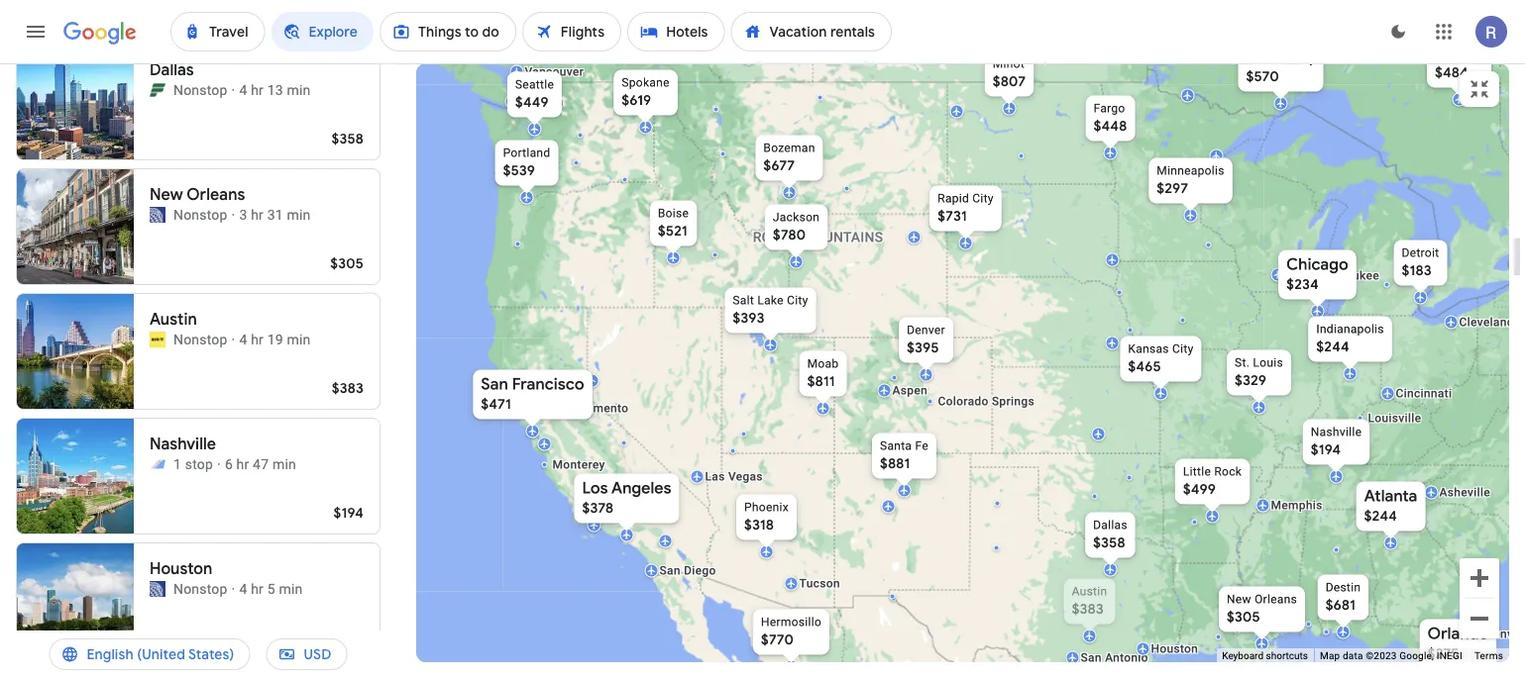Task type: describe. For each thing, give the bounding box(es) containing it.
orleans for new orleans
[[186, 185, 245, 205]]

indianapolis
[[1317, 323, 1384, 336]]

$619
[[622, 92, 651, 110]]

881 US dollars text field
[[880, 455, 910, 473]]

nashville $194
[[1311, 426, 1362, 459]]

jackson
[[773, 211, 820, 224]]

471 US dollars text field
[[481, 396, 511, 414]]

colorado
[[938, 395, 989, 409]]

indianapolis $244
[[1317, 323, 1384, 356]]

dallas for dallas
[[150, 60, 194, 80]]

usd button
[[266, 631, 347, 679]]

539 US dollars text field
[[503, 162, 535, 180]]

data
[[1343, 651, 1363, 663]]

united image for houston
[[150, 582, 166, 598]]

$731
[[938, 208, 967, 225]]

$499
[[1183, 481, 1216, 499]]

hr right "6"
[[236, 456, 249, 473]]

sacramento
[[561, 402, 629, 416]]

san for diego
[[660, 564, 681, 578]]

hr for new orleans
[[251, 207, 264, 223]]

keyboard shortcuts
[[1222, 651, 1308, 663]]

san diego
[[660, 564, 716, 578]]

map
[[1320, 651, 1340, 663]]

delta and united image
[[150, 457, 166, 473]]

san for francisco
[[481, 375, 508, 395]]

244 us dollars text field for atlanta
[[1364, 508, 1398, 526]]

destin
[[1326, 581, 1361, 595]]

 image for dallas
[[232, 80, 235, 100]]

hr for austin
[[251, 332, 264, 348]]

st.
[[1235, 356, 1250, 370]]

$194 inside nashville $194
[[1311, 442, 1341, 459]]

$770
[[761, 632, 794, 650]]

santa
[[880, 440, 912, 453]]

$677
[[764, 157, 795, 175]]

$570
[[1246, 68, 1279, 86]]

united image for new orleans
[[150, 207, 166, 223]]

183 US dollars text field
[[1402, 262, 1432, 280]]

$305 inside new orleans $305
[[1227, 609, 1260, 627]]

keyboard
[[1222, 651, 1264, 663]]

boise $521
[[658, 207, 689, 240]]

spokane
[[622, 76, 670, 90]]

$383 inside "austin $383"
[[1072, 601, 1104, 619]]

minot $807
[[993, 57, 1026, 91]]

3 hr 31 min
[[239, 207, 311, 223]]

city for $731
[[973, 192, 994, 206]]

807 US dollars text field
[[993, 73, 1026, 91]]

francisco
[[512, 375, 584, 395]]

13
[[267, 82, 283, 98]]

view smaller map image
[[1468, 77, 1492, 101]]

4 for dallas
[[239, 82, 247, 98]]

$275
[[1428, 646, 1459, 664]]

 image for new orleans
[[232, 205, 235, 225]]

194 US dollars text field
[[333, 504, 364, 522]]

seattle
[[515, 78, 554, 92]]

boise
[[658, 207, 689, 221]]

fe
[[915, 440, 929, 453]]

1 vertical spatial $194
[[333, 504, 364, 522]]

681 US dollars text field
[[1326, 597, 1356, 615]]

©2023
[[1366, 651, 1397, 663]]

$244 for atlanta
[[1364, 508, 1398, 526]]

minneapolis $297
[[1157, 164, 1225, 198]]

spirit image
[[150, 332, 166, 348]]

$449
[[515, 94, 549, 112]]

234 US dollars text field
[[1287, 276, 1319, 294]]

393 US dollars text field
[[733, 310, 765, 328]]

houston inside map region
[[1151, 643, 1198, 657]]

san antonio
[[1081, 652, 1149, 666]]

449 US dollars text field
[[515, 94, 549, 112]]

seattle $449
[[515, 78, 554, 112]]

little rock $499
[[1183, 465, 1242, 499]]

(united
[[137, 646, 185, 664]]

nonstop for new orleans
[[173, 207, 228, 223]]

bozeman $677
[[764, 141, 815, 175]]

loading results progress bar
[[0, 63, 1525, 67]]

jacksonville
[[1460, 628, 1525, 642]]

484 US dollars text field
[[1435, 64, 1469, 82]]

$234
[[1287, 276, 1319, 294]]

780 US dollars text field
[[773, 226, 806, 244]]

4 hr 5 min
[[239, 581, 303, 598]]

map data ©2023 google, inegi
[[1320, 651, 1463, 663]]

keyboard shortcuts button
[[1222, 650, 1308, 664]]

4 for austin
[[239, 332, 247, 348]]

las vegas
[[705, 470, 763, 484]]

$484 button
[[1423, 38, 1496, 104]]

dallas $358
[[1093, 519, 1128, 553]]

1 vertical spatial 358 us dollars text field
[[1093, 535, 1126, 553]]

min for dallas
[[287, 82, 311, 98]]

$329
[[1235, 372, 1267, 390]]

3
[[239, 207, 247, 223]]

0 vertical spatial $358
[[332, 130, 364, 148]]

dallas for dallas $358
[[1093, 519, 1128, 533]]

386 US dollars text field
[[332, 629, 364, 647]]

chicago
[[1287, 255, 1349, 275]]

detroit $183
[[1402, 246, 1440, 280]]

salt lake city $393
[[733, 294, 808, 328]]

new for new orleans $305
[[1227, 593, 1252, 607]]

47
[[253, 456, 269, 473]]

minot
[[993, 57, 1025, 71]]

louisville
[[1368, 412, 1422, 426]]

phoenix
[[744, 501, 789, 515]]

denver
[[907, 324, 945, 337]]

 image for austin
[[232, 330, 235, 350]]

kansas
[[1128, 342, 1169, 356]]

min for new orleans
[[287, 207, 311, 223]]

rapid city $731
[[938, 192, 994, 225]]

english (united states) button
[[49, 631, 250, 679]]

1
[[173, 456, 181, 473]]

0 horizontal spatial houston
[[150, 559, 212, 580]]

detroit
[[1402, 246, 1440, 260]]

minneapolis
[[1157, 164, 1225, 178]]

811 US dollars text field
[[807, 373, 835, 391]]

diego
[[684, 564, 716, 578]]

770 US dollars text field
[[761, 632, 794, 650]]

little
[[1183, 465, 1211, 479]]

731 US dollars text field
[[938, 208, 967, 225]]

frontier image
[[150, 82, 166, 98]]

$681
[[1326, 597, 1356, 615]]

$386
[[332, 629, 364, 647]]

city for $465
[[1173, 342, 1194, 356]]

cincinnati
[[1396, 387, 1452, 401]]

4 hr 19 min
[[239, 332, 311, 348]]

city inside salt lake city $393
[[787, 294, 808, 308]]

521 US dollars text field
[[658, 223, 688, 240]]

194 US dollars text field
[[1311, 442, 1341, 459]]

0 horizontal spatial $305
[[330, 255, 364, 273]]

nonstop for houston
[[173, 581, 228, 598]]

portland
[[503, 146, 550, 160]]



Task type: locate. For each thing, give the bounding box(es) containing it.
terms link
[[1475, 651, 1504, 663]]

0 vertical spatial orleans
[[186, 185, 245, 205]]

united image
[[150, 207, 166, 223], [150, 582, 166, 598]]

shortcuts
[[1266, 651, 1308, 663]]

2  image from the top
[[232, 205, 235, 225]]

dallas up "austin $383"
[[1093, 519, 1128, 533]]

nashville for nashville $194
[[1311, 426, 1362, 440]]

6
[[225, 456, 233, 473]]

map region
[[249, 0, 1525, 679]]

0 vertical spatial dallas
[[150, 60, 194, 80]]

1 4 from the top
[[239, 82, 247, 98]]

$244 down indianapolis
[[1317, 338, 1350, 356]]

las
[[705, 470, 725, 484]]

louis
[[1253, 356, 1283, 370]]

1 vertical spatial city
[[787, 294, 808, 308]]

$244 inside atlanta $244
[[1364, 508, 1398, 526]]

nonstop up states)
[[173, 581, 228, 598]]

santa fe $881
[[880, 440, 929, 473]]

1 united image from the top
[[150, 207, 166, 223]]

united image down new orleans
[[150, 207, 166, 223]]

min right 5
[[279, 581, 303, 598]]

1 vertical spatial  image
[[232, 205, 235, 225]]

1  image from the top
[[232, 80, 235, 100]]

0 horizontal spatial austin
[[150, 310, 197, 330]]

min for houston
[[279, 581, 303, 598]]

1  image from the top
[[232, 330, 235, 350]]

2 4 from the top
[[239, 332, 247, 348]]

4 hr 13 min
[[239, 82, 311, 98]]

0 vertical spatial austin
[[150, 310, 197, 330]]

vegas
[[728, 470, 763, 484]]

fargo $448
[[1094, 102, 1127, 135]]

new orleans $305
[[1227, 593, 1297, 627]]

2 nonstop from the top
[[173, 207, 228, 223]]

0 horizontal spatial san
[[481, 375, 508, 395]]

orleans up $305 text field
[[1255, 593, 1297, 607]]

nonstop right frontier image at the left of the page
[[173, 82, 228, 98]]

1 horizontal spatial new
[[1227, 593, 1252, 607]]

329 US dollars text field
[[1235, 372, 1267, 390]]

san
[[481, 375, 508, 395], [660, 564, 681, 578], [1081, 652, 1102, 666]]

$465
[[1128, 358, 1161, 376]]

hr right 3
[[251, 207, 264, 223]]

main menu image
[[24, 20, 48, 44]]

destin $681
[[1326, 581, 1361, 615]]

0 horizontal spatial $194
[[333, 504, 364, 522]]

 image
[[232, 80, 235, 100], [232, 205, 235, 225]]

5
[[267, 581, 275, 598]]

305 US dollars text field
[[1227, 609, 1260, 627]]

springs
[[992, 395, 1035, 409]]

san for antonio
[[1081, 652, 1102, 666]]

austin for austin $383
[[1072, 585, 1107, 599]]

0 horizontal spatial 383 us dollars text field
[[332, 380, 364, 397]]

305 US dollars text field
[[330, 255, 364, 273]]

thunder bay $570
[[1246, 52, 1316, 86]]

0 vertical spatial houston
[[150, 559, 212, 580]]

1 stop
[[173, 456, 213, 473]]

nonstop down new orleans
[[173, 207, 228, 223]]

salt
[[733, 294, 754, 308]]

dallas
[[150, 60, 194, 80], [1093, 519, 1128, 533]]

$318
[[744, 517, 774, 535]]

$484
[[1435, 64, 1469, 82]]

 image left 3
[[232, 205, 235, 225]]

1 horizontal spatial 383 us dollars text field
[[1072, 601, 1104, 619]]

new for new orleans
[[150, 185, 183, 205]]

 image
[[232, 330, 235, 350], [232, 580, 235, 600]]

0 vertical spatial 358 us dollars text field
[[332, 130, 364, 148]]

0 vertical spatial new
[[150, 185, 183, 205]]

$378
[[582, 500, 614, 518]]

0 horizontal spatial 358 us dollars text field
[[332, 130, 364, 148]]

nashville for nashville
[[150, 435, 216, 455]]

1 nonstop from the top
[[173, 82, 228, 98]]

0 horizontal spatial orleans
[[186, 185, 245, 205]]

$358 inside the dallas $358
[[1093, 535, 1126, 553]]

hr left 19
[[251, 332, 264, 348]]

houston up (united
[[150, 559, 212, 580]]

new inside new orleans $305
[[1227, 593, 1252, 607]]

thunder
[[1246, 52, 1292, 66]]

0 vertical spatial 4
[[239, 82, 247, 98]]

0 horizontal spatial $383
[[332, 380, 364, 397]]

1 vertical spatial 244 us dollars text field
[[1364, 508, 1398, 526]]

rock
[[1215, 465, 1242, 479]]

city right the kansas
[[1173, 342, 1194, 356]]

 image for houston
[[232, 580, 235, 600]]

nonstop for dallas
[[173, 82, 228, 98]]

0 vertical spatial city
[[973, 192, 994, 206]]

1 vertical spatial  image
[[232, 580, 235, 600]]

1 horizontal spatial $305
[[1227, 609, 1260, 627]]

moab $811
[[807, 357, 839, 391]]

san left antonio
[[1081, 652, 1102, 666]]

1 horizontal spatial 358 us dollars text field
[[1093, 535, 1126, 553]]

$358
[[332, 130, 364, 148], [1093, 535, 1126, 553]]

1 horizontal spatial $194
[[1311, 442, 1341, 459]]

orleans up 3
[[186, 185, 245, 205]]

358 US dollars text field
[[332, 130, 364, 148], [1093, 535, 1126, 553]]

0 vertical spatial $305
[[330, 255, 364, 273]]

$244
[[1317, 338, 1350, 356], [1364, 508, 1398, 526]]

378 US dollars text field
[[582, 500, 614, 518]]

nashville up 194 us dollars text box
[[1311, 426, 1362, 440]]

hr for houston
[[251, 581, 264, 598]]

$244 down the atlanta
[[1364, 508, 1398, 526]]

3 nonstop from the top
[[173, 332, 228, 348]]

448 US dollars text field
[[1094, 117, 1127, 135]]

min
[[287, 82, 311, 98], [287, 207, 311, 223], [287, 332, 311, 348], [272, 456, 296, 473], [279, 581, 303, 598]]

2 vertical spatial city
[[1173, 342, 1194, 356]]

31
[[267, 207, 283, 223]]

297 US dollars text field
[[1157, 180, 1189, 198]]

0 vertical spatial 244 us dollars text field
[[1317, 338, 1350, 356]]

$297
[[1157, 180, 1189, 198]]

$521
[[658, 223, 688, 240]]

1 vertical spatial $244
[[1364, 508, 1398, 526]]

rocky
[[753, 229, 798, 246]]

0 horizontal spatial city
[[787, 294, 808, 308]]

nashville inside map region
[[1311, 426, 1362, 440]]

orleans for new orleans $305
[[1255, 593, 1297, 607]]

1 horizontal spatial city
[[973, 192, 994, 206]]

san francisco $471
[[481, 375, 584, 414]]

terms
[[1475, 651, 1504, 663]]

2 horizontal spatial city
[[1173, 342, 1194, 356]]

angeles
[[611, 479, 672, 499]]

395 US dollars text field
[[907, 339, 939, 357]]

4 left 5
[[239, 581, 247, 598]]

 image left 4 hr 5 min at the bottom of page
[[232, 580, 235, 600]]

victoria
[[520, 95, 563, 109]]

hr for dallas
[[251, 82, 264, 98]]

new
[[150, 185, 183, 205], [1227, 593, 1252, 607]]

4 left 13
[[239, 82, 247, 98]]

1 horizontal spatial nashville
[[1311, 426, 1362, 440]]

hermosillo
[[761, 616, 822, 630]]

nonstop right spirit "image"
[[173, 332, 228, 348]]

2 united image from the top
[[150, 582, 166, 598]]

 image left 4 hr 19 min
[[232, 330, 235, 350]]

austin for austin
[[150, 310, 197, 330]]

0 vertical spatial $383
[[332, 380, 364, 397]]

$244 for indianapolis
[[1317, 338, 1350, 356]]

3 4 from the top
[[239, 581, 247, 598]]

english
[[87, 646, 134, 664]]

dallas up frontier image at the left of the page
[[150, 60, 194, 80]]

houston
[[150, 559, 212, 580], [1151, 643, 1198, 657]]

0 vertical spatial united image
[[150, 207, 166, 223]]

275 US dollars text field
[[1428, 646, 1459, 664]]

hermosillo $770
[[761, 616, 822, 650]]

244 us dollars text field down indianapolis
[[1317, 338, 1350, 356]]

2 vertical spatial san
[[1081, 652, 1102, 666]]

1 horizontal spatial $244
[[1364, 508, 1398, 526]]

min right 13
[[287, 82, 311, 98]]

1 vertical spatial dallas
[[1093, 519, 1128, 533]]

0 horizontal spatial dallas
[[150, 60, 194, 80]]

4 left 19
[[239, 332, 247, 348]]

0 vertical spatial  image
[[232, 330, 235, 350]]

1 horizontal spatial 244 us dollars text field
[[1364, 508, 1398, 526]]

677 US dollars text field
[[764, 157, 795, 175]]

austin inside map region
[[1072, 585, 1107, 599]]

4 for houston
[[239, 581, 247, 598]]

499 US dollars text field
[[1183, 481, 1216, 499]]

0 horizontal spatial new
[[150, 185, 183, 205]]

619 US dollars text field
[[622, 92, 651, 110]]

jackson $780
[[773, 211, 820, 244]]

moab
[[807, 357, 839, 371]]

memphis
[[1271, 499, 1323, 513]]

1 horizontal spatial dallas
[[1093, 519, 1128, 533]]

phoenix $318
[[744, 501, 789, 535]]

1 vertical spatial houston
[[1151, 643, 1198, 657]]

milwaukee
[[1320, 269, 1380, 283]]

san up $471
[[481, 375, 508, 395]]

0 vertical spatial  image
[[232, 80, 235, 100]]

1 vertical spatial united image
[[150, 582, 166, 598]]

austin down the dallas $358
[[1072, 585, 1107, 599]]

0 horizontal spatial nashville
[[150, 435, 216, 455]]

city right lake
[[787, 294, 808, 308]]

min right 31
[[287, 207, 311, 223]]

portland $539
[[503, 146, 550, 180]]

0 vertical spatial san
[[481, 375, 508, 395]]

1 vertical spatial austin
[[1072, 585, 1107, 599]]

$244 inside indianapolis $244
[[1317, 338, 1350, 356]]

318 US dollars text field
[[744, 517, 774, 535]]

austin up spirit "image"
[[150, 310, 197, 330]]

atlanta $244
[[1364, 487, 1418, 526]]

1 vertical spatial new
[[1227, 593, 1252, 607]]

denver $395
[[907, 324, 945, 357]]

$393
[[733, 310, 765, 328]]

orlando $275
[[1428, 624, 1489, 664]]

1 vertical spatial 4
[[239, 332, 247, 348]]

0 horizontal spatial $358
[[332, 130, 364, 148]]

orlando
[[1428, 624, 1489, 645]]

1 horizontal spatial san
[[660, 564, 681, 578]]

2  image from the top
[[232, 580, 235, 600]]

1 horizontal spatial $358
[[1093, 535, 1126, 553]]

0 vertical spatial $244
[[1317, 338, 1350, 356]]

hr
[[251, 82, 264, 98], [251, 207, 264, 223], [251, 332, 264, 348], [236, 456, 249, 473], [251, 581, 264, 598]]

min right 47
[[272, 456, 296, 473]]

0 vertical spatial 383 us dollars text field
[[332, 380, 364, 397]]

hr left 5
[[251, 581, 264, 598]]

city right rapid
[[973, 192, 994, 206]]

0 horizontal spatial 244 us dollars text field
[[1317, 338, 1350, 356]]

houston right antonio
[[1151, 643, 1198, 657]]

 image left 4 hr 13 min
[[232, 80, 235, 100]]

city inside rapid city $731
[[973, 192, 994, 206]]

244 us dollars text field down the atlanta
[[1364, 508, 1398, 526]]

san inside san francisco $471
[[481, 375, 508, 395]]

nonstop for austin
[[173, 332, 228, 348]]

0 vertical spatial $194
[[1311, 442, 1341, 459]]

1 horizontal spatial orleans
[[1255, 593, 1297, 607]]

inegi
[[1437, 651, 1463, 663]]

$183
[[1402, 262, 1432, 280]]

new orleans
[[150, 185, 245, 205]]

min for austin
[[287, 332, 311, 348]]

570 US dollars text field
[[1246, 68, 1279, 86]]

nashville up 1
[[150, 435, 216, 455]]

min right 19
[[287, 332, 311, 348]]

1 vertical spatial 383 us dollars text field
[[1072, 601, 1104, 619]]

dallas inside map region
[[1093, 519, 1128, 533]]

1 horizontal spatial houston
[[1151, 643, 1198, 657]]

4
[[239, 82, 247, 98], [239, 332, 247, 348], [239, 581, 247, 598]]

monterey
[[553, 458, 605, 472]]

383 US dollars text field
[[332, 380, 364, 397], [1072, 601, 1104, 619]]

$383
[[332, 380, 364, 397], [1072, 601, 1104, 619]]

united image up english (united states)
[[150, 582, 166, 598]]

1 vertical spatial $305
[[1227, 609, 1260, 627]]

2 vertical spatial 4
[[239, 581, 247, 598]]

1 vertical spatial $358
[[1093, 535, 1126, 553]]

english (united states)
[[87, 646, 234, 664]]

0 horizontal spatial $244
[[1317, 338, 1350, 356]]

san left diego
[[660, 564, 681, 578]]

$539
[[503, 162, 535, 180]]

orleans inside new orleans $305
[[1255, 593, 1297, 607]]

1 vertical spatial $383
[[1072, 601, 1104, 619]]

los
[[582, 479, 608, 499]]

austin $383
[[1072, 585, 1107, 619]]

change appearance image
[[1375, 8, 1422, 56]]

1 vertical spatial san
[[660, 564, 681, 578]]

city inside kansas city $465
[[1173, 342, 1194, 356]]

4 nonstop from the top
[[173, 581, 228, 598]]

states)
[[188, 646, 234, 664]]

244 us dollars text field for indianapolis
[[1317, 338, 1350, 356]]

1 vertical spatial orleans
[[1255, 593, 1297, 607]]

aspen
[[893, 384, 928, 398]]

244 US dollars text field
[[1317, 338, 1350, 356], [1364, 508, 1398, 526]]

1 horizontal spatial $383
[[1072, 601, 1104, 619]]

1 horizontal spatial austin
[[1072, 585, 1107, 599]]

usd
[[304, 646, 332, 664]]

465 US dollars text field
[[1128, 358, 1161, 376]]

hr left 13
[[251, 82, 264, 98]]

2 horizontal spatial san
[[1081, 652, 1102, 666]]



Task type: vqa. For each thing, say whether or not it's contained in the screenshot.
bottom 4
yes



